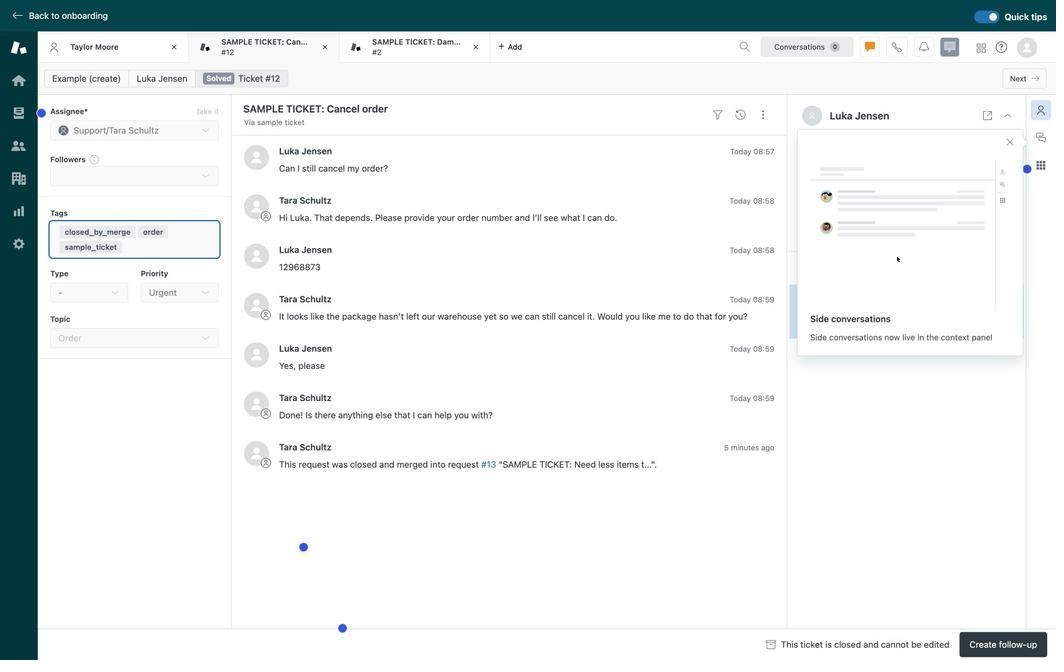 Task type: describe. For each thing, give the bounding box(es) containing it.
user image
[[810, 113, 815, 119]]

close image
[[319, 41, 331, 53]]

main element
[[0, 31, 38, 660]]

zendesk products image
[[977, 44, 986, 53]]

2 avatar image from the top
[[244, 194, 269, 219]]

2 today 08:58 text field from the top
[[730, 246, 775, 255]]

ticket actions image
[[758, 110, 768, 120]]

zendesk support image
[[11, 40, 27, 56]]

events image
[[736, 110, 746, 120]]

customers image
[[11, 138, 27, 154]]

close image for 3rd tab from left
[[470, 41, 482, 53]]

user image
[[809, 112, 816, 119]]

get help image
[[996, 42, 1007, 53]]

2 horizontal spatial close image
[[1003, 111, 1013, 121]]

tabs tab list
[[38, 31, 734, 63]]

reporting image
[[11, 203, 27, 219]]

2 today 08:59 text field from the top
[[730, 345, 775, 353]]

5 avatar image from the top
[[244, 342, 269, 367]]

view more details image
[[983, 111, 993, 121]]

button displays agent's chat status as away. image
[[865, 42, 875, 52]]

apps image
[[1036, 160, 1046, 170]]

customer context image
[[1036, 105, 1046, 115]]

get started image
[[11, 72, 27, 89]]

Add user notes text field
[[862, 199, 1009, 242]]

Subject field
[[241, 101, 704, 116]]

5 minutes ago text field
[[724, 443, 775, 452]]

zendesk image
[[0, 659, 38, 660]]

1 avatar image from the top
[[244, 145, 269, 170]]

notifications image
[[919, 42, 929, 52]]

1 today 08:59 text field from the top
[[730, 295, 775, 304]]

secondary element
[[38, 66, 1056, 91]]

2 tab from the left
[[189, 31, 340, 63]]

6 avatar image from the top
[[244, 392, 269, 417]]

close image for third tab from right
[[168, 41, 180, 53]]

4 avatar image from the top
[[244, 293, 269, 318]]

info on adding followers image
[[90, 154, 100, 165]]

zendesk chat image
[[941, 38, 960, 57]]

3 tab from the left
[[340, 31, 490, 63]]



Task type: vqa. For each thing, say whether or not it's contained in the screenshot.
2nd Today 08:59 text box from the bottom
yes



Task type: locate. For each thing, give the bounding box(es) containing it.
None field
[[60, 170, 192, 182], [125, 241, 207, 254], [60, 170, 192, 182], [125, 241, 207, 254]]

Today 08:59 text field
[[730, 295, 775, 304], [730, 345, 775, 353], [730, 394, 775, 403]]

conversationlabel log
[[231, 135, 787, 629]]

0 vertical spatial today 08:59 text field
[[730, 295, 775, 304]]

1 horizontal spatial today 08:57 text field
[[827, 307, 871, 316]]

tab
[[38, 31, 189, 63], [189, 31, 340, 63], [340, 31, 490, 63]]

1 vertical spatial today 08:57 text field
[[827, 307, 871, 316]]

2 vertical spatial today 08:59 text field
[[730, 394, 775, 403]]

Today 08:57 text field
[[730, 147, 775, 156], [827, 307, 871, 316]]

views image
[[11, 105, 27, 121]]

organizations image
[[11, 170, 27, 187]]

3 avatar image from the top
[[244, 244, 269, 269]]

1 today 08:58 text field from the top
[[730, 196, 775, 205]]

1 vertical spatial today 08:58 text field
[[730, 246, 775, 255]]

1 horizontal spatial close image
[[470, 41, 482, 53]]

0 horizontal spatial close image
[[168, 41, 180, 53]]

avatar image
[[244, 145, 269, 170], [244, 194, 269, 219], [244, 244, 269, 269], [244, 293, 269, 318], [244, 342, 269, 367], [244, 392, 269, 417], [244, 441, 269, 466]]

7 avatar image from the top
[[244, 441, 269, 466]]

1 tab from the left
[[38, 31, 189, 63]]

today 08:57 text field inside conversationlabel log
[[730, 147, 775, 156]]

3 today 08:59 text field from the top
[[730, 394, 775, 403]]

admin image
[[11, 236, 27, 252]]

0 vertical spatial today 08:58 text field
[[730, 196, 775, 205]]

close image
[[168, 41, 180, 53], [470, 41, 482, 53], [1003, 111, 1013, 121]]

filter image
[[713, 110, 723, 120]]

0 horizontal spatial today 08:57 text field
[[730, 147, 775, 156]]

1 vertical spatial today 08:59 text field
[[730, 345, 775, 353]]

0 vertical spatial today 08:57 text field
[[730, 147, 775, 156]]

Today 08:58 text field
[[730, 196, 775, 205], [730, 246, 775, 255]]



